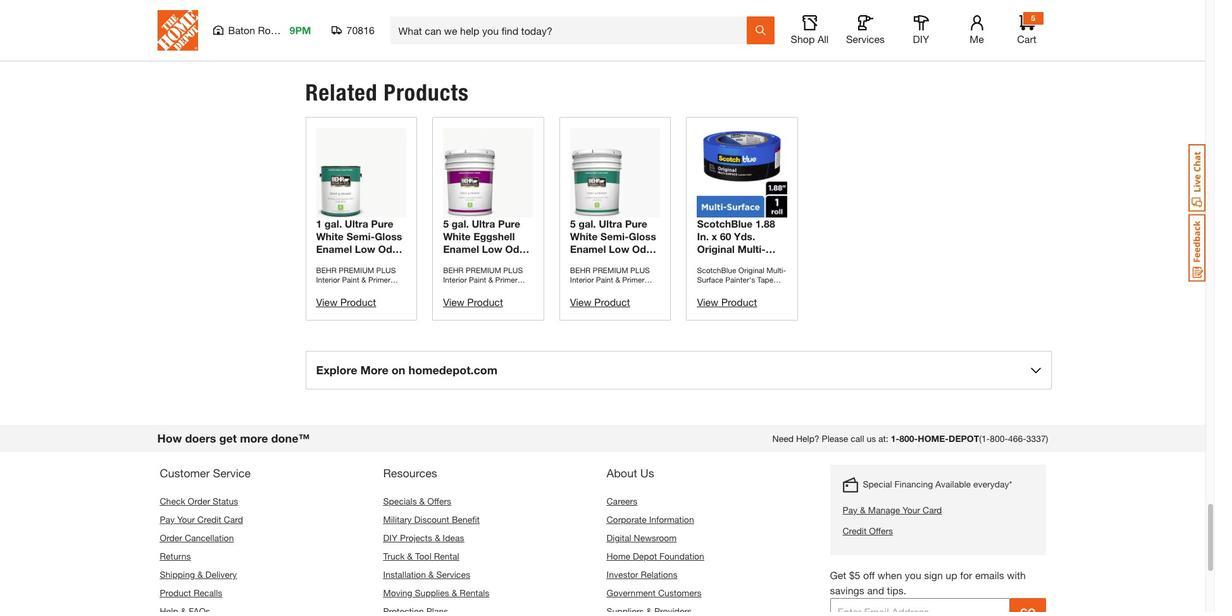 Task type: vqa. For each thing, say whether or not it's contained in the screenshot.


Task type: locate. For each thing, give the bounding box(es) containing it.
ultra for 5 gal. ultra pure white eggshell enamel low odor interior paint & primer
[[472, 218, 495, 230]]

special financing available everyday*
[[863, 479, 1012, 490]]

pure inside 5 gal. ultra pure white eggshell enamel low odor interior paint & primer
[[498, 218, 520, 230]]

1 horizontal spatial and
[[867, 585, 884, 597]]

5 inside 5 gal. ultra pure white semi-gloss enamel low odor interior paint & primer
[[570, 218, 576, 230]]

order up pay your credit card link
[[188, 496, 210, 507]]

3 gal. from the left
[[452, 218, 469, 230]]

ultra inside 5 gal. ultra pure white eggshell enamel low odor interior paint & primer
[[472, 218, 495, 230]]

product down 5 gal. ultra pure white semi-gloss enamel low odor interior paint & primer at the top of page
[[594, 296, 630, 308]]

ultra inside 1 gal. ultra pure white semi-gloss enamel low odor interior paint & primer
[[345, 218, 368, 230]]

product for 1 gal. ultra pure white semi-gloss enamel low odor interior paint & primer
[[340, 296, 376, 308]]

get $5 off when you sign up for emails with savings and tips.
[[830, 570, 1026, 597]]

1 low from the left
[[355, 243, 375, 255]]

view for scotchblue 1.88 in. x 60 yds. original multi- surface painter's tape
[[697, 296, 719, 308]]

0 horizontal spatial white
[[316, 231, 344, 243]]

truck & tool rental
[[383, 551, 459, 562]]

466-
[[1008, 434, 1026, 444]]

4 view from the left
[[697, 296, 719, 308]]

diy right spray
[[913, 33, 929, 45]]

view product link down 5 gal. ultra pure white semi-gloss enamel low odor interior paint & primer at the top of page
[[570, 296, 630, 308]]

order cancellation link
[[160, 533, 234, 544]]

specials
[[383, 496, 417, 507]]

view down tape
[[697, 296, 719, 308]]

pure inside 5 gal. ultra pure white semi-gloss enamel low odor interior paint & primer
[[625, 218, 647, 230]]

1 horizontal spatial white
[[606, 42, 630, 54]]

0 vertical spatial and
[[500, 42, 517, 54]]

pay up credit offers
[[843, 505, 858, 516]]

1 horizontal spatial your
[[903, 505, 920, 516]]

view product link down 1 gal. ultra pure white semi-gloss enamel low odor interior paint & primer
[[316, 296, 376, 308]]

2 view product from the left
[[570, 296, 630, 308]]

digital newsroom link
[[607, 533, 677, 544]]

1 primer from the left
[[316, 269, 348, 281]]

5 inside 5 gal. ultra pure white eggshell enamel low odor interior paint & primer
[[443, 218, 449, 230]]

3 interior from the left
[[443, 256, 478, 268]]

2 white from the left
[[570, 231, 598, 243]]

scotchblue 1.88 in. x 60 yds. original multi-surface painter's tape image
[[697, 128, 788, 218]]

military discount benefit link
[[383, 515, 480, 526]]

1 interior from the left
[[316, 256, 351, 268]]

clear coat paint link
[[958, 38, 1044, 58]]

ultra inside 5 gal. ultra pure white semi-gloss enamel low odor interior paint & primer
[[599, 218, 622, 230]]

enamel inside 5 gal. ultra pure white semi-gloss enamel low odor interior paint & primer
[[570, 243, 606, 255]]

1 view product link from the left
[[316, 296, 376, 308]]

1 white from the left
[[316, 231, 344, 243]]

3 pure from the left
[[498, 218, 520, 230]]

2 white from the left
[[606, 42, 630, 54]]

0 horizontal spatial pay
[[160, 515, 175, 526]]

up
[[946, 570, 958, 582]]

5 for 5 gal. ultra pure white semi-gloss enamel low odor interior paint & primer
[[570, 218, 576, 230]]

0 vertical spatial services
[[846, 33, 885, 45]]

1 view product from the left
[[316, 296, 376, 308]]

1 horizontal spatial gal.
[[452, 218, 469, 230]]

moving supplies & rentals link
[[383, 588, 489, 599]]

card
[[923, 505, 942, 516], [224, 515, 243, 526]]

3 view product link from the left
[[443, 296, 503, 308]]

gal. inside 5 gal. ultra pure white eggshell enamel low odor interior paint & primer
[[452, 218, 469, 230]]

paint inside 5 gal. ultra pure white eggshell enamel low odor interior paint & primer
[[481, 256, 506, 268]]

0 horizontal spatial services
[[436, 570, 470, 581]]

3 primer from the left
[[443, 269, 475, 281]]

your down "financing"
[[903, 505, 920, 516]]

1 gloss from the left
[[375, 231, 402, 243]]

more
[[360, 363, 389, 377]]

view product down 1 gal. ultra pure white semi-gloss enamel low odor interior paint & primer
[[316, 296, 376, 308]]

military
[[383, 515, 412, 526]]

2 paint from the left
[[475, 42, 497, 54]]

3 low from the left
[[482, 243, 502, 255]]

white for white paint
[[606, 42, 630, 54]]

1 vertical spatial credit
[[843, 526, 867, 537]]

3 white from the left
[[443, 231, 471, 243]]

0 horizontal spatial offers
[[427, 496, 451, 507]]

view product link for 5 gal. ultra pure white semi-gloss enamel low odor interior paint & primer
[[570, 296, 630, 308]]

explore
[[316, 363, 357, 377]]

0 horizontal spatial credit
[[197, 515, 221, 526]]

gal. inside 1 gal. ultra pure white semi-gloss enamel low odor interior paint & primer
[[325, 218, 342, 230]]

view product down tape
[[697, 296, 757, 308]]

1 horizontal spatial ultra
[[472, 218, 495, 230]]

4 view product from the left
[[697, 296, 757, 308]]

view product down 5 gal. ultra pure white semi-gloss enamel low odor interior paint & primer at the top of page
[[570, 296, 630, 308]]

1 horizontal spatial low
[[482, 243, 502, 255]]

pay for pay & manage your card
[[843, 505, 858, 516]]

2 interior from the left
[[570, 256, 605, 268]]

0 horizontal spatial enamel
[[316, 243, 352, 255]]

supplies
[[415, 588, 449, 599]]

investor relations link
[[607, 570, 678, 581]]

paint for 5 gal. ultra pure white semi-gloss enamel low odor interior paint & primer
[[608, 256, 633, 268]]

2 semi- from the left
[[601, 231, 629, 243]]

diy inside button
[[913, 33, 929, 45]]

view down 5 gal. ultra pure white semi-gloss enamel low odor interior paint & primer at the top of page
[[570, 296, 592, 308]]

white inside 1 gal. ultra pure white semi-gloss enamel low odor interior paint & primer
[[316, 231, 344, 243]]

credit
[[197, 515, 221, 526], [843, 526, 867, 537]]

delivery
[[205, 570, 237, 581]]

view product link down tape
[[697, 296, 757, 308]]

& inside 5 gal. ultra pure white eggshell enamel low odor interior paint & primer
[[509, 256, 516, 268]]

2 horizontal spatial 5
[[1031, 13, 1035, 23]]

2 view product link from the left
[[570, 296, 630, 308]]

please
[[822, 434, 848, 444]]

1 vertical spatial and
[[867, 585, 884, 597]]

home depot foundation link
[[607, 551, 704, 562]]

0 horizontal spatial gal.
[[325, 218, 342, 230]]

product down 5 gal. ultra pure white eggshell enamel low odor interior paint & primer
[[467, 296, 503, 308]]

odor for 1 gal. ultra pure white semi-gloss enamel low odor interior paint & primer
[[378, 243, 402, 255]]

your up order cancellation link
[[177, 515, 195, 526]]

1 horizontal spatial card
[[923, 505, 942, 516]]

1-
[[891, 434, 900, 444]]

3 ultra from the left
[[472, 218, 495, 230]]

1 white from the left
[[314, 42, 338, 54]]

3 view from the left
[[443, 296, 465, 308]]

paint inside 5 gal. ultra pure white semi-gloss enamel low odor interior paint & primer
[[608, 256, 633, 268]]

gal. inside 5 gal. ultra pure white semi-gloss enamel low odor interior paint & primer
[[579, 218, 596, 230]]

0 horizontal spatial low
[[355, 243, 375, 255]]

diy for diy projects & ideas
[[383, 533, 398, 544]]

us
[[640, 467, 654, 481]]

cart 5
[[1017, 13, 1037, 45]]

low for 1
[[355, 243, 375, 255]]

2 paint from the left
[[608, 256, 633, 268]]

5 paint from the left
[[1014, 42, 1036, 54]]

low
[[355, 243, 375, 255], [609, 243, 629, 255], [482, 243, 502, 255]]

and left primer
[[500, 42, 517, 54]]

status
[[213, 496, 238, 507]]

1 horizontal spatial white
[[443, 231, 471, 243]]

diy for diy
[[913, 33, 929, 45]]

product for 5 gal. ultra pure white eggshell enamel low odor interior paint & primer
[[467, 296, 503, 308]]

2 primer from the left
[[570, 269, 602, 281]]

semi- inside 1 gal. ultra pure white semi-gloss enamel low odor interior paint & primer
[[347, 231, 375, 243]]

1 enamel from the left
[[316, 243, 352, 255]]

offers up discount
[[427, 496, 451, 507]]

view down 1 gal. ultra pure white semi-gloss enamel low odor interior paint & primer
[[316, 296, 338, 308]]

pure inside 1 gal. ultra pure white semi-gloss enamel low odor interior paint & primer
[[371, 218, 393, 230]]

product down painter's
[[721, 296, 757, 308]]

how
[[157, 432, 182, 446]]

2 horizontal spatial primer
[[570, 269, 602, 281]]

product down 1 gal. ultra pure white semi-gloss enamel low odor interior paint & primer
[[340, 296, 376, 308]]

2 horizontal spatial gal.
[[579, 218, 596, 230]]

0 horizontal spatial odor
[[378, 243, 402, 255]]

3 odor from the left
[[505, 243, 529, 255]]

view product link down 5 gal. ultra pure white eggshell enamel low odor interior paint & primer
[[443, 296, 503, 308]]

paint inside paint and primer in one link
[[475, 42, 497, 54]]

enamel inside 5 gal. ultra pure white eggshell enamel low odor interior paint & primer
[[443, 243, 479, 255]]

white left semi
[[314, 42, 338, 54]]

customers
[[658, 588, 702, 599]]

0 horizontal spatial semi-
[[347, 231, 375, 243]]

clear coat paint
[[966, 42, 1036, 54]]

services inside button
[[846, 33, 885, 45]]

odor inside 5 gal. ultra pure white semi-gloss enamel low odor interior paint & primer
[[632, 243, 656, 255]]

diy
[[913, 33, 929, 45], [383, 533, 398, 544]]

1 gal. ultra pure white semi-gloss enamel low odor interior paint & primer
[[316, 218, 402, 281]]

0 vertical spatial diy
[[913, 33, 929, 45]]

pay your credit card
[[160, 515, 243, 526]]

paint inside white semi gloss interior paint link
[[426, 42, 448, 54]]

0 horizontal spatial primer
[[316, 269, 348, 281]]

0 horizontal spatial card
[[224, 515, 243, 526]]

interior inside 5 gal. ultra pure white semi-gloss enamel low odor interior paint & primer
[[570, 256, 605, 268]]

offers down manage
[[869, 526, 893, 537]]

paint right 'texture'
[[917, 42, 940, 54]]

low inside 1 gal. ultra pure white semi-gloss enamel low odor interior paint & primer
[[355, 243, 375, 255]]

white for 1 gal. ultra pure white semi-gloss enamel low odor interior paint & primer
[[316, 231, 344, 243]]

white for white semi gloss interior paint
[[314, 42, 338, 54]]

spray
[[855, 42, 880, 54]]

2 horizontal spatial paint
[[608, 256, 633, 268]]

0 horizontal spatial white
[[314, 42, 338, 54]]

5 gal. ultra pure white eggshell enamel low odor interior paint & primer image
[[443, 128, 533, 218]]

3 paint from the left
[[633, 42, 656, 54]]

white inside 5 gal. ultra pure white eggshell enamel low odor interior paint & primer
[[443, 231, 471, 243]]

view product down 5 gal. ultra pure white eggshell enamel low odor interior paint & primer
[[443, 296, 503, 308]]

1 vertical spatial services
[[436, 570, 470, 581]]

4 view product link from the left
[[697, 296, 757, 308]]

1 horizontal spatial enamel
[[443, 243, 479, 255]]

1 800- from the left
[[900, 434, 918, 444]]

interior for 5 gal. ultra pure white semi-gloss enamel low odor interior paint & primer
[[570, 256, 605, 268]]

&
[[814, 42, 820, 54], [382, 256, 389, 268], [636, 256, 643, 268], [509, 256, 516, 268], [419, 496, 425, 507], [860, 505, 866, 516], [435, 533, 440, 544], [407, 551, 413, 562], [197, 570, 203, 581], [428, 570, 434, 581], [452, 588, 457, 599]]

credit down pay & manage your card
[[843, 526, 867, 537]]

interior inside 5 gal. ultra pure white eggshell enamel low odor interior paint & primer
[[443, 256, 478, 268]]

paint and primer in one
[[475, 42, 580, 54]]

0 horizontal spatial interior
[[316, 256, 351, 268]]

white for 5 gal. ultra pure white semi-gloss enamel low odor interior paint & primer
[[570, 231, 598, 243]]

2 horizontal spatial interior
[[570, 256, 605, 268]]

5
[[1031, 13, 1035, 23], [570, 218, 576, 230], [443, 218, 449, 230]]

services
[[846, 33, 885, 45], [436, 570, 470, 581]]

2 gloss from the left
[[629, 231, 656, 243]]

1 vertical spatial order
[[160, 533, 182, 544]]

government customers
[[607, 588, 702, 599]]

paint right interior
[[426, 42, 448, 54]]

1 horizontal spatial 800-
[[990, 434, 1008, 444]]

0 horizontal spatial gloss
[[375, 231, 402, 243]]

1 paint from the left
[[426, 42, 448, 54]]

feedback link image
[[1189, 214, 1206, 282]]

and down the off
[[867, 585, 884, 597]]

800- right at:
[[900, 434, 918, 444]]

1 odor from the left
[[378, 243, 402, 255]]

view product for scotchblue 1.88 in. x 60 yds. original multi- surface painter's tape
[[697, 296, 757, 308]]

paint inside white paint link
[[633, 42, 656, 54]]

2 horizontal spatial odor
[[632, 243, 656, 255]]

gal. for 5 gal. ultra pure white semi-gloss enamel low odor interior paint & primer
[[579, 218, 596, 230]]

0 horizontal spatial 800-
[[900, 434, 918, 444]]

800- right 'depot'
[[990, 434, 1008, 444]]

2 enamel from the left
[[570, 243, 606, 255]]

1 horizontal spatial interior
[[443, 256, 478, 268]]

2 pure from the left
[[625, 218, 647, 230]]

painter's
[[737, 256, 780, 268]]

paint for 1 gal. ultra pure white semi-gloss enamel low odor interior paint & primer
[[354, 256, 379, 268]]

1 semi- from the left
[[347, 231, 375, 243]]

2 horizontal spatial white
[[570, 231, 598, 243]]

1 ultra from the left
[[345, 218, 368, 230]]

2 odor from the left
[[632, 243, 656, 255]]

service
[[213, 467, 251, 481]]

0 horizontal spatial diy
[[383, 533, 398, 544]]

0 horizontal spatial pure
[[371, 218, 393, 230]]

odor inside 1 gal. ultra pure white semi-gloss enamel low odor interior paint & primer
[[378, 243, 402, 255]]

depot
[[949, 434, 979, 444]]

1 horizontal spatial credit
[[843, 526, 867, 537]]

1 horizontal spatial semi-
[[601, 231, 629, 243]]

digital newsroom
[[607, 533, 677, 544]]

ultra for 1 gal. ultra pure white semi-gloss enamel low odor interior paint & primer
[[345, 218, 368, 230]]

interior
[[316, 256, 351, 268], [570, 256, 605, 268], [443, 256, 478, 268]]

diy up truck
[[383, 533, 398, 544]]

white inside 5 gal. ultra pure white semi-gloss enamel low odor interior paint & primer
[[570, 231, 598, 243]]

1 horizontal spatial gloss
[[629, 231, 656, 243]]

paint left behr
[[633, 42, 656, 54]]

paint inside 1 gal. ultra pure white semi-gloss enamel low odor interior paint & primer
[[354, 256, 379, 268]]

pay
[[843, 505, 858, 516], [160, 515, 175, 526]]

primer inside 1 gal. ultra pure white semi-gloss enamel low odor interior paint & primer
[[316, 269, 348, 281]]

paint inside clear coat paint link
[[1014, 42, 1036, 54]]

paint
[[354, 256, 379, 268], [608, 256, 633, 268], [481, 256, 506, 268]]

3 enamel from the left
[[443, 243, 479, 255]]

4 paint from the left
[[917, 42, 940, 54]]

0 horizontal spatial paint
[[354, 256, 379, 268]]

& inside 1 gal. ultra pure white semi-gloss enamel low odor interior paint & primer
[[382, 256, 389, 268]]

ultra for 5 gal. ultra pure white semi-gloss enamel low odor interior paint & primer
[[599, 218, 622, 230]]

2 horizontal spatial enamel
[[570, 243, 606, 255]]

3 paint from the left
[[481, 256, 506, 268]]

premium
[[706, 42, 745, 54]]

white semi gloss interior paint
[[314, 42, 448, 54]]

view down 5 gal. ultra pure white eggshell enamel low odor interior paint & primer
[[443, 296, 465, 308]]

3 view product from the left
[[443, 296, 503, 308]]

2 low from the left
[[609, 243, 629, 255]]

2 gal. from the left
[[579, 218, 596, 230]]

original
[[697, 243, 735, 255]]

credit up cancellation
[[197, 515, 221, 526]]

interior inside 1 gal. ultra pure white semi-gloss enamel low odor interior paint & primer
[[316, 256, 351, 268]]

related
[[305, 79, 378, 106]]

digital
[[607, 533, 631, 544]]

moving supplies & rentals
[[383, 588, 489, 599]]

gloss inside 5 gal. ultra pure white semi-gloss enamel low odor interior paint & primer
[[629, 231, 656, 243]]

2 ultra from the left
[[599, 218, 622, 230]]

pay down "check"
[[160, 515, 175, 526]]

gloss for 5 gal. ultra pure white semi-gloss enamel low odor interior paint & primer
[[629, 231, 656, 243]]

2 horizontal spatial low
[[609, 243, 629, 255]]

semi- inside 5 gal. ultra pure white semi-gloss enamel low odor interior paint & primer
[[601, 231, 629, 243]]

pure for 5 gal. ultra pure white eggshell enamel low odor interior paint & primer
[[498, 218, 520, 230]]

your
[[903, 505, 920, 516], [177, 515, 195, 526]]

2 view from the left
[[570, 296, 592, 308]]

resources
[[383, 467, 437, 481]]

1 view from the left
[[316, 296, 338, 308]]

check order status
[[160, 496, 238, 507]]

& inside wall & ceiling spray texture paint link
[[814, 42, 820, 54]]

odor
[[378, 243, 402, 255], [632, 243, 656, 255], [505, 243, 529, 255]]

1 horizontal spatial odor
[[505, 243, 529, 255]]

low for 5
[[609, 243, 629, 255]]

white right one
[[606, 42, 630, 54]]

paint left primer
[[475, 42, 497, 54]]

card up credit offers 'link'
[[923, 505, 942, 516]]

us
[[867, 434, 876, 444]]

1 horizontal spatial paint
[[481, 256, 506, 268]]

gloss inside 1 gal. ultra pure white semi-gloss enamel low odor interior paint & primer
[[375, 231, 402, 243]]

gloss
[[365, 42, 389, 54]]

2 horizontal spatial ultra
[[599, 218, 622, 230]]

1 horizontal spatial primer
[[443, 269, 475, 281]]

financing
[[895, 479, 933, 490]]

1 vertical spatial diy
[[383, 533, 398, 544]]

view for 1 gal. ultra pure white semi-gloss enamel low odor interior paint & primer
[[316, 296, 338, 308]]

product down shipping
[[160, 588, 191, 599]]

paint right coat
[[1014, 42, 1036, 54]]

0 horizontal spatial order
[[160, 533, 182, 544]]

0 horizontal spatial ultra
[[345, 218, 368, 230]]

1 horizontal spatial order
[[188, 496, 210, 507]]

1 pure from the left
[[371, 218, 393, 230]]

shop
[[791, 33, 815, 45]]

view product link
[[316, 296, 376, 308], [570, 296, 630, 308], [443, 296, 503, 308], [697, 296, 757, 308]]

diy projects & ideas link
[[383, 533, 464, 544]]

semi- for 1
[[347, 231, 375, 243]]

1 horizontal spatial 5
[[570, 218, 576, 230]]

1 gal. from the left
[[325, 218, 342, 230]]

2 horizontal spatial pure
[[625, 218, 647, 230]]

1 horizontal spatial pure
[[498, 218, 520, 230]]

pay for pay your credit card
[[160, 515, 175, 526]]

1 vertical spatial offers
[[869, 526, 893, 537]]

and
[[500, 42, 517, 54], [867, 585, 884, 597]]

call
[[851, 434, 864, 444]]

paint
[[426, 42, 448, 54], [475, 42, 497, 54], [633, 42, 656, 54], [917, 42, 940, 54], [1014, 42, 1036, 54]]

1 horizontal spatial offers
[[869, 526, 893, 537]]

and inside 'get $5 off when you sign up for emails with savings and tips.'
[[867, 585, 884, 597]]

card down status
[[224, 515, 243, 526]]

doers
[[185, 432, 216, 446]]

low inside 5 gal. ultra pure white semi-gloss enamel low odor interior paint & primer
[[609, 243, 629, 255]]

1 horizontal spatial diy
[[913, 33, 929, 45]]

1 horizontal spatial services
[[846, 33, 885, 45]]

home
[[607, 551, 630, 562]]

0 vertical spatial order
[[188, 496, 210, 507]]

order up returns
[[160, 533, 182, 544]]

primer inside 5 gal. ultra pure white semi-gloss enamel low odor interior paint & primer
[[570, 269, 602, 281]]

1 paint from the left
[[354, 256, 379, 268]]

gloss
[[375, 231, 402, 243], [629, 231, 656, 243]]

view product
[[316, 296, 376, 308], [570, 296, 630, 308], [443, 296, 503, 308], [697, 296, 757, 308]]

0 horizontal spatial 5
[[443, 218, 449, 230]]

enamel inside 1 gal. ultra pure white semi-gloss enamel low odor interior paint & primer
[[316, 243, 352, 255]]

when
[[878, 570, 902, 582]]

live chat image
[[1189, 144, 1206, 212]]

1 horizontal spatial pay
[[843, 505, 858, 516]]

view product for 5 gal. ultra pure white eggshell enamel low odor interior paint & primer
[[443, 296, 503, 308]]



Task type: describe. For each thing, give the bounding box(es) containing it.
returns link
[[160, 551, 191, 562]]

view product link for scotchblue 1.88 in. x 60 yds. original multi- surface painter's tape
[[697, 296, 757, 308]]

government
[[607, 588, 656, 599]]

installation
[[383, 570, 426, 581]]

ceiling
[[823, 42, 852, 54]]

5 gal. ultra pure white eggshell enamel low odor interior paint & primer
[[443, 218, 529, 281]]

What can we help you find today? search field
[[398, 17, 746, 44]]

white paint
[[606, 42, 656, 54]]

on
[[392, 363, 405, 377]]

5 gal. ultra pure white semi-gloss enamel low odor interior paint & primer image
[[570, 128, 660, 218]]

everyday*
[[973, 479, 1012, 490]]

white paint link
[[598, 38, 664, 58]]

& inside 5 gal. ultra pure white semi-gloss enamel low odor interior paint & primer
[[636, 256, 643, 268]]

products
[[384, 79, 469, 106]]

view product for 1 gal. ultra pure white semi-gloss enamel low odor interior paint & primer
[[316, 296, 376, 308]]

government customers link
[[607, 588, 702, 599]]

rouge
[[258, 24, 288, 36]]

investor relations
[[607, 570, 678, 581]]

yds.
[[734, 231, 755, 243]]

corporate information link
[[607, 515, 694, 526]]

cancellation
[[185, 533, 234, 544]]

pay & manage your card link
[[843, 504, 1012, 517]]

x
[[712, 231, 717, 243]]

me button
[[957, 15, 997, 46]]

about
[[607, 467, 637, 481]]

0 horizontal spatial and
[[500, 42, 517, 54]]

& inside 'pay & manage your card' link
[[860, 505, 866, 516]]

installation & services
[[383, 570, 470, 581]]

homedepot.com
[[409, 363, 498, 377]]

2 800- from the left
[[990, 434, 1008, 444]]

recalls
[[194, 588, 222, 599]]

specials & offers
[[383, 496, 451, 507]]

rental
[[434, 551, 459, 562]]

gal. for 1 gal. ultra pure white semi-gloss enamel low odor interior paint & primer
[[325, 218, 342, 230]]

white semi gloss interior paint link
[[305, 38, 457, 58]]

tape
[[697, 269, 720, 281]]

primer for 1 gal. ultra pure white semi-gloss enamel low odor interior paint & primer
[[316, 269, 348, 281]]

coat
[[991, 42, 1011, 54]]

(1-
[[979, 434, 990, 444]]

enamel for 5
[[570, 243, 606, 255]]

view for 5 gal. ultra pure white semi-gloss enamel low odor interior paint & primer
[[570, 296, 592, 308]]

discount
[[414, 515, 449, 526]]

enamel for 1
[[316, 243, 352, 255]]

pure for 5 gal. ultra pure white semi-gloss enamel low odor interior paint & primer
[[625, 218, 647, 230]]

clear
[[966, 42, 988, 54]]

plus
[[748, 42, 767, 54]]

5 for 5 gal. ultra pure white eggshell enamel low odor interior paint & primer
[[443, 218, 449, 230]]

5 gal. ultra pure white semi-gloss enamel low odor interior paint & primer link
[[570, 128, 660, 281]]

70816
[[347, 24, 375, 36]]

truck
[[383, 551, 405, 562]]

interior for 1 gal. ultra pure white semi-gloss enamel low odor interior paint & primer
[[316, 256, 351, 268]]

gloss for 1 gal. ultra pure white semi-gloss enamel low odor interior paint & primer
[[375, 231, 402, 243]]

in
[[552, 42, 560, 54]]

primer
[[520, 42, 549, 54]]

1 gal. ultra pure white semi-gloss enamel low odor interior paint & primer image
[[316, 128, 406, 218]]

5 gal. ultra pure white eggshell enamel low odor interior paint & primer link
[[443, 128, 533, 281]]

the home depot logo image
[[157, 10, 198, 51]]

wall & ceiling spray texture paint link
[[785, 38, 948, 58]]

tool
[[415, 551, 432, 562]]

view product link for 5 gal. ultra pure white eggshell enamel low odor interior paint & primer
[[443, 296, 503, 308]]

view product for 5 gal. ultra pure white semi-gloss enamel low odor interior paint & primer
[[570, 296, 630, 308]]

truck & tool rental link
[[383, 551, 459, 562]]

emails
[[975, 570, 1004, 582]]

primer inside 5 gal. ultra pure white eggshell enamel low odor interior paint & primer
[[443, 269, 475, 281]]

offers inside 'link'
[[869, 526, 893, 537]]

paint inside wall & ceiling spray texture paint link
[[917, 42, 940, 54]]

0 vertical spatial credit
[[197, 515, 221, 526]]

product recalls link
[[160, 588, 222, 599]]

odor for 5 gal. ultra pure white semi-gloss enamel low odor interior paint & primer
[[632, 243, 656, 255]]

view for 5 gal. ultra pure white eggshell enamel low odor interior paint & primer
[[443, 296, 465, 308]]

semi
[[341, 42, 362, 54]]

scotchblue
[[697, 218, 753, 230]]

relations
[[641, 570, 678, 581]]

paint and primer in one link
[[467, 38, 588, 58]]

product for 5 gal. ultra pure white semi-gloss enamel low odor interior paint & primer
[[594, 296, 630, 308]]

in.
[[697, 231, 709, 243]]

product recalls
[[160, 588, 222, 599]]

cart
[[1017, 33, 1037, 45]]

credit inside 'link'
[[843, 526, 867, 537]]

product for scotchblue 1.88 in. x 60 yds. original multi- surface painter's tape
[[721, 296, 757, 308]]

0 vertical spatial offers
[[427, 496, 451, 507]]

careers link
[[607, 496, 638, 507]]

depot
[[633, 551, 657, 562]]

credit offers
[[843, 526, 893, 537]]

projects
[[400, 533, 432, 544]]

all
[[818, 33, 829, 45]]

baton
[[228, 24, 255, 36]]

interior
[[392, 42, 423, 54]]

behr premium plus link
[[674, 38, 775, 58]]

check order status link
[[160, 496, 238, 507]]

tips.
[[887, 585, 906, 597]]

gal. for 5 gal. ultra pure white eggshell enamel low odor interior paint & primer
[[452, 218, 469, 230]]

check
[[160, 496, 185, 507]]

shop all button
[[790, 15, 830, 46]]

view product link for 1 gal. ultra pure white semi-gloss enamel low odor interior paint & primer
[[316, 296, 376, 308]]

off
[[863, 570, 875, 582]]

savings
[[830, 585, 864, 597]]

eggshell
[[474, 231, 515, 243]]

customer service
[[160, 467, 251, 481]]

special
[[863, 479, 892, 490]]

pay & manage your card
[[843, 505, 942, 516]]

60
[[720, 231, 731, 243]]

explore more on homedepot.com
[[316, 363, 498, 377]]

scotchblue 1.88 in. x 60 yds. original multi- surface painter's tape
[[697, 218, 780, 281]]

specials & offers link
[[383, 496, 451, 507]]

returns
[[160, 551, 191, 562]]

0 horizontal spatial your
[[177, 515, 195, 526]]

one
[[563, 42, 580, 54]]

diy projects & ideas
[[383, 533, 464, 544]]

credit offers link
[[843, 525, 1012, 538]]

for
[[960, 570, 973, 582]]

shipping & delivery
[[160, 570, 237, 581]]

low inside 5 gal. ultra pure white eggshell enamel low odor interior paint & primer
[[482, 243, 502, 255]]

5 inside cart 5
[[1031, 13, 1035, 23]]

Enter Email Address text field
[[830, 599, 1010, 613]]

texture
[[883, 42, 914, 54]]

at:
[[879, 434, 889, 444]]

foundation
[[660, 551, 704, 562]]

odor inside 5 gal. ultra pure white eggshell enamel low odor interior paint & primer
[[505, 243, 529, 255]]

white for 5 gal. ultra pure white eggshell enamel low odor interior paint & primer
[[443, 231, 471, 243]]

help?
[[796, 434, 820, 444]]

pure for 1 gal. ultra pure white semi-gloss enamel low odor interior paint & primer
[[371, 218, 393, 230]]

more
[[240, 432, 268, 446]]

behr premium plus
[[682, 42, 767, 54]]

semi- for 5
[[601, 231, 629, 243]]

services button
[[845, 15, 886, 46]]

primer for 5 gal. ultra pure white semi-gloss enamel low odor interior paint & primer
[[570, 269, 602, 281]]



